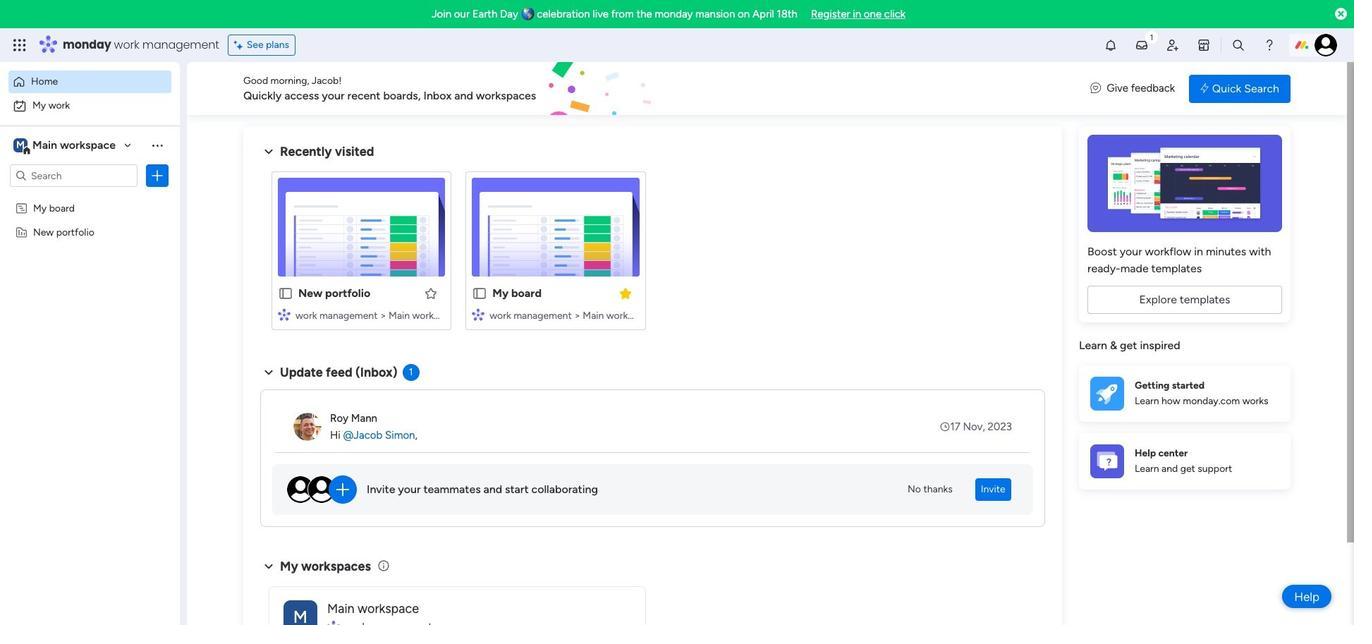 Task type: locate. For each thing, give the bounding box(es) containing it.
monday marketplace image
[[1197, 38, 1211, 52]]

1 horizontal spatial workspace image
[[284, 600, 317, 625]]

close recently visited image
[[260, 143, 277, 160]]

2 vertical spatial option
[[0, 195, 180, 198]]

templates image image
[[1092, 135, 1278, 232]]

option
[[8, 71, 171, 93], [8, 95, 171, 117], [0, 195, 180, 198]]

1 vertical spatial option
[[8, 95, 171, 117]]

v2 user feedback image
[[1091, 81, 1101, 96]]

workspace selection element
[[13, 137, 118, 155]]

close my workspaces image
[[260, 558, 277, 575]]

quick search results list box
[[260, 160, 1045, 347]]

workspace image
[[13, 138, 28, 153], [284, 600, 317, 625]]

0 vertical spatial workspace image
[[13, 138, 28, 153]]

close update feed (inbox) image
[[260, 364, 277, 381]]

1 vertical spatial workspace image
[[284, 600, 317, 625]]

Search in workspace field
[[30, 168, 118, 184]]

update feed image
[[1135, 38, 1149, 52]]

0 horizontal spatial workspace image
[[13, 138, 28, 153]]

public board image
[[472, 286, 488, 301]]

list box
[[0, 193, 180, 434]]

jacob simon image
[[1315, 34, 1337, 56]]

select product image
[[13, 38, 27, 52]]

search everything image
[[1232, 38, 1246, 52]]



Task type: describe. For each thing, give the bounding box(es) containing it.
public board image
[[278, 286, 293, 301]]

options image
[[150, 169, 164, 183]]

invite members image
[[1166, 38, 1180, 52]]

workspace options image
[[150, 138, 164, 152]]

1 image
[[1146, 29, 1158, 45]]

add to favorites image
[[424, 286, 438, 300]]

help center element
[[1079, 433, 1291, 489]]

getting started element
[[1079, 365, 1291, 421]]

help image
[[1263, 38, 1277, 52]]

see plans image
[[234, 37, 247, 53]]

v2 bolt switch image
[[1201, 81, 1209, 96]]

remove from favorites image
[[618, 286, 632, 300]]

1 element
[[403, 364, 419, 381]]

roy mann image
[[293, 413, 322, 441]]

0 vertical spatial option
[[8, 71, 171, 93]]

notifications image
[[1104, 38, 1118, 52]]



Task type: vqa. For each thing, say whether or not it's contained in the screenshot.
rightmost Workspace icon
yes



